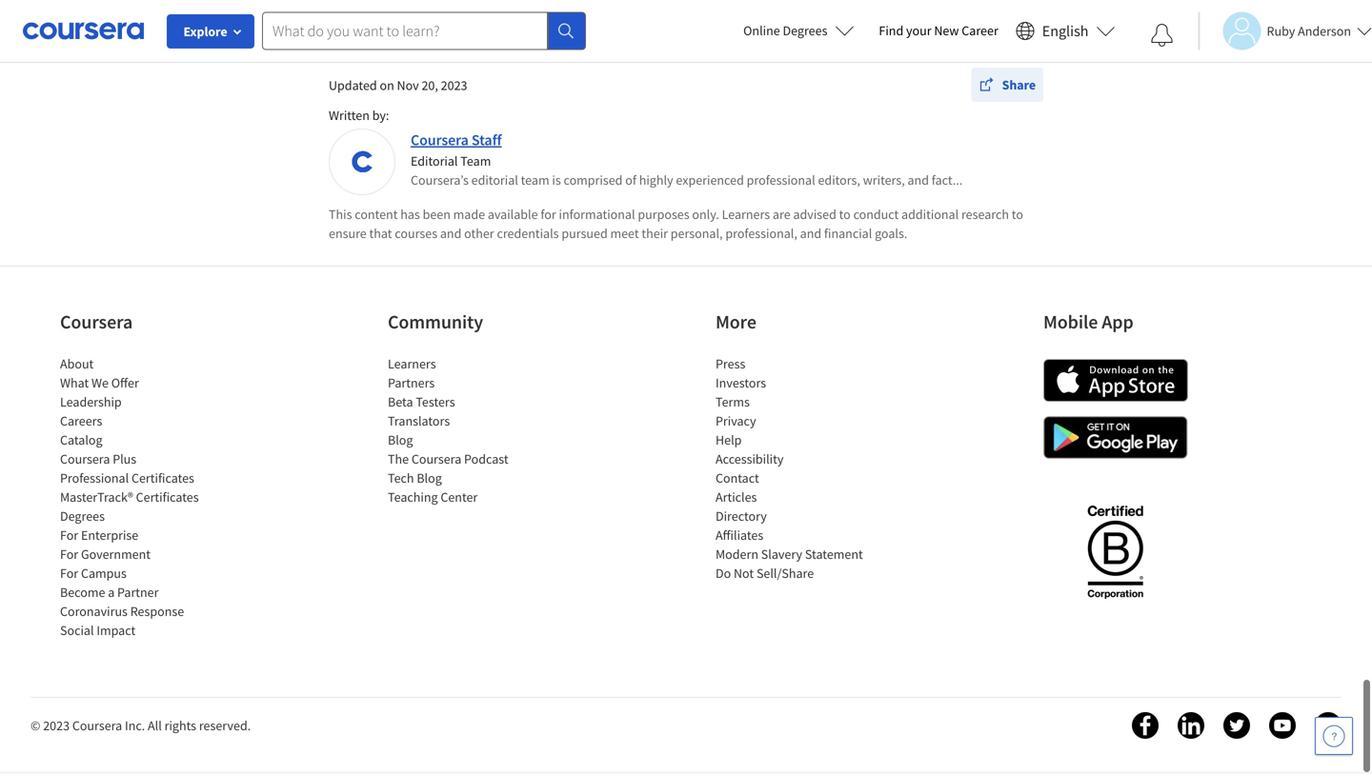 Task type: locate. For each thing, give the bounding box(es) containing it.
degrees right online at right
[[783, 22, 827, 39]]

3 for from the top
[[60, 568, 78, 585]]

to right research
[[1012, 209, 1023, 226]]

professional
[[747, 174, 815, 192]]

degrees link
[[60, 511, 105, 528]]

leadership
[[60, 396, 122, 414]]

2 to from the left
[[1012, 209, 1023, 226]]

1 vertical spatial certificates
[[136, 492, 199, 509]]

1 vertical spatial degrees
[[60, 511, 105, 528]]

1 to from the left
[[839, 209, 851, 226]]

meet
[[610, 228, 639, 245]]

get it on google play image
[[1043, 419, 1188, 462]]

0 vertical spatial blog
[[388, 435, 413, 452]]

that
[[369, 228, 392, 245]]

careers
[[60, 415, 102, 433]]

learners link
[[388, 358, 436, 375]]

1 vertical spatial blog
[[417, 473, 442, 490]]

slavery
[[761, 549, 802, 566]]

blog
[[388, 435, 413, 452], [417, 473, 442, 490]]

and down advised
[[800, 228, 821, 245]]

anderson
[[1298, 22, 1351, 40]]

and down 'been'
[[440, 228, 462, 245]]

0 horizontal spatial 2023
[[43, 720, 70, 738]]

certificates up mastertrack® certificates link in the left of the page
[[131, 473, 194, 490]]

experienced
[[676, 174, 744, 192]]

mastertrack®
[[60, 492, 133, 509]]

for up become
[[60, 568, 78, 585]]

their
[[642, 228, 668, 245]]

coursera up tech blog link
[[412, 454, 461, 471]]

ruby anderson
[[1267, 22, 1351, 40]]

what we offer link
[[60, 377, 139, 394]]

for
[[541, 209, 556, 226]]

learners
[[722, 209, 770, 226], [388, 358, 436, 375]]

testers
[[416, 396, 455, 414]]

directory
[[716, 511, 767, 528]]

reserved.
[[199, 720, 251, 738]]

2023 right ©
[[43, 720, 70, 738]]

rights
[[164, 720, 196, 738]]

about what we offer leadership careers catalog coursera plus professional certificates mastertrack® certificates degrees for enterprise for government for campus become a partner coronavirus response social impact
[[60, 358, 199, 642]]

degrees inside popup button
[[783, 22, 827, 39]]

0 horizontal spatial degrees
[[60, 511, 105, 528]]

coursera twitter image
[[1223, 716, 1250, 742]]

certificates
[[131, 473, 194, 490], [136, 492, 199, 509]]

coursera instagram image
[[1315, 716, 1342, 742]]

purposes
[[638, 209, 690, 226]]

0 horizontal spatial learners
[[388, 358, 436, 375]]

ruby anderson button
[[1198, 12, 1372, 50]]

2023
[[441, 80, 467, 97], [43, 720, 70, 738]]

for campus link
[[60, 568, 127, 585]]

tech blog link
[[388, 473, 442, 490]]

learners up professional,
[[722, 209, 770, 226]]

sell/share
[[757, 568, 814, 585]]

enterprise
[[81, 530, 138, 547]]

0 horizontal spatial to
[[839, 209, 851, 226]]

other
[[464, 228, 494, 245]]

0 vertical spatial degrees
[[783, 22, 827, 39]]

help center image
[[1323, 725, 1345, 748]]

app
[[1102, 313, 1134, 337]]

0 vertical spatial 2023
[[441, 80, 467, 97]]

degrees inside about what we offer leadership careers catalog coursera plus professional certificates mastertrack® certificates degrees for enterprise for government for campus become a partner coronavirus response social impact
[[60, 511, 105, 528]]

statement
[[805, 549, 863, 566]]

coursera up editorial
[[411, 133, 469, 152]]

1 vertical spatial learners
[[388, 358, 436, 375]]

2023 right 20,
[[441, 80, 467, 97]]

1 horizontal spatial to
[[1012, 209, 1023, 226]]

blog up the the
[[388, 435, 413, 452]]

has
[[400, 209, 420, 226]]

share
[[1002, 79, 1036, 96]]

modern
[[716, 549, 758, 566]]

coursera down catalog
[[60, 454, 110, 471]]

3 list from the left
[[716, 357, 878, 586]]

0 vertical spatial learners
[[722, 209, 770, 226]]

2 horizontal spatial and
[[908, 174, 929, 192]]

list containing learners
[[388, 357, 550, 510]]

1 vertical spatial for
[[60, 549, 78, 566]]

1 list from the left
[[60, 357, 222, 643]]

find your new career
[[879, 22, 998, 39]]

inc.
[[125, 720, 145, 738]]

coursera up about on the left top of page
[[60, 313, 133, 337]]

professional
[[60, 473, 129, 490]]

ruby
[[1267, 22, 1295, 40]]

and inside coursera staff editorial team coursera's editorial team is comprised of highly experienced professional editors, writers, and fact...
[[908, 174, 929, 192]]

0 vertical spatial certificates
[[131, 473, 194, 490]]

comprised
[[564, 174, 623, 192]]

the coursera podcast link
[[388, 454, 508, 471]]

leadership link
[[60, 396, 122, 414]]

to up financial
[[839, 209, 851, 226]]

mobile
[[1043, 313, 1098, 337]]

for up for campus link
[[60, 549, 78, 566]]

list containing about
[[60, 357, 222, 643]]

by:
[[372, 110, 389, 127]]

courses
[[395, 228, 437, 245]]

offer
[[111, 377, 139, 394]]

accessibility
[[716, 454, 784, 471]]

1 horizontal spatial degrees
[[783, 22, 827, 39]]

2 horizontal spatial list
[[716, 357, 878, 586]]

coursera staff image
[[332, 134, 393, 195]]

© 2023 coursera inc. all rights reserved.
[[30, 720, 251, 738]]

learners up partners
[[388, 358, 436, 375]]

and
[[908, 174, 929, 192], [440, 228, 462, 245], [800, 228, 821, 245]]

coursera plus link
[[60, 454, 136, 471]]

english
[[1042, 21, 1089, 40]]

blog link
[[388, 435, 413, 452]]

coursera
[[411, 133, 469, 152], [60, 313, 133, 337], [60, 454, 110, 471], [412, 454, 461, 471], [72, 720, 122, 738]]

government
[[81, 549, 151, 566]]

podcast
[[464, 454, 508, 471]]

coursera linkedin image
[[1178, 716, 1204, 742]]

0 vertical spatial for
[[60, 530, 78, 547]]

affiliates
[[716, 530, 763, 547]]

center
[[441, 492, 478, 509]]

highly
[[639, 174, 673, 192]]

content
[[355, 209, 398, 226]]

list for coursera
[[60, 357, 222, 643]]

coronavirus
[[60, 606, 128, 623]]

degrees down mastertrack®
[[60, 511, 105, 528]]

accessibility link
[[716, 454, 784, 471]]

terms link
[[716, 396, 750, 414]]

2 vertical spatial for
[[60, 568, 78, 585]]

for down degrees link
[[60, 530, 78, 547]]

1 horizontal spatial learners
[[722, 209, 770, 226]]

0 horizontal spatial list
[[60, 357, 222, 643]]

list
[[60, 357, 222, 643], [388, 357, 550, 510], [716, 357, 878, 586]]

new
[[934, 22, 959, 39]]

1 horizontal spatial list
[[388, 357, 550, 510]]

certificates down professional certificates link
[[136, 492, 199, 509]]

1 horizontal spatial and
[[800, 228, 821, 245]]

press investors terms privacy help accessibility contact articles directory affiliates modern slavery statement do not sell/share
[[716, 358, 863, 585]]

become a partner link
[[60, 587, 159, 604]]

blog up the teaching center link
[[417, 473, 442, 490]]

partners link
[[388, 377, 435, 394]]

nov
[[397, 80, 419, 97]]

on
[[380, 80, 394, 97]]

None search field
[[262, 12, 586, 50]]

2 list from the left
[[388, 357, 550, 510]]

and left fact... on the right
[[908, 174, 929, 192]]

list containing press
[[716, 357, 878, 586]]



Task type: describe. For each thing, give the bounding box(es) containing it.
partner
[[117, 587, 159, 604]]

writers,
[[863, 174, 905, 192]]

do not sell/share link
[[716, 568, 814, 585]]

learners inside learners partners beta testers translators blog the coursera podcast tech blog teaching center
[[388, 358, 436, 375]]

response
[[130, 606, 184, 623]]

do
[[716, 568, 731, 585]]

What do you want to learn? text field
[[262, 12, 548, 50]]

terms
[[716, 396, 750, 414]]

list for more
[[716, 357, 878, 586]]

about link
[[60, 358, 94, 375]]

made
[[453, 209, 485, 226]]

help link
[[716, 435, 742, 452]]

translators link
[[388, 415, 450, 433]]

logo of certified b corporation image
[[1076, 497, 1154, 612]]

editorial
[[471, 174, 518, 192]]

updated on nov 20, 2023
[[329, 80, 467, 97]]

financial
[[824, 228, 872, 245]]

catalog link
[[60, 435, 102, 452]]

coronavirus response link
[[60, 606, 184, 623]]

tech
[[388, 473, 414, 490]]

coursera inside learners partners beta testers translators blog the coursera podcast tech blog teaching center
[[412, 454, 461, 471]]

press link
[[716, 358, 745, 375]]

directory link
[[716, 511, 767, 528]]

help
[[716, 435, 742, 452]]

english button
[[1008, 0, 1123, 62]]

social
[[60, 625, 94, 642]]

this
[[329, 209, 352, 226]]

find your new career link
[[869, 19, 1008, 43]]

coursera inside coursera staff editorial team coursera's editorial team is comprised of highly experienced professional editors, writers, and fact...
[[411, 133, 469, 152]]

coursera left inc.
[[72, 720, 122, 738]]

coursera youtube image
[[1269, 716, 1296, 742]]

of
[[625, 174, 636, 192]]

for government link
[[60, 549, 151, 566]]

social impact link
[[60, 625, 136, 642]]

written
[[329, 110, 370, 127]]

campus
[[81, 568, 127, 585]]

fact...
[[932, 174, 963, 192]]

show notifications image
[[1151, 24, 1173, 47]]

is
[[552, 174, 561, 192]]

privacy link
[[716, 415, 756, 433]]

only.
[[692, 209, 719, 226]]

modern slavery statement link
[[716, 549, 863, 566]]

team
[[521, 174, 549, 192]]

been
[[423, 209, 451, 226]]

team
[[461, 155, 491, 172]]

1 vertical spatial 2023
[[43, 720, 70, 738]]

0 horizontal spatial and
[[440, 228, 462, 245]]

translators
[[388, 415, 450, 433]]

all
[[148, 720, 162, 738]]

coursera's
[[411, 174, 469, 192]]

privacy
[[716, 415, 756, 433]]

2 for from the top
[[60, 549, 78, 566]]

staff
[[472, 133, 502, 152]]

1 for from the top
[[60, 530, 78, 547]]

this content has been made available for informational purposes only. learners are advised to conduct additional research to ensure that courses and other credentials pursued meet their personal, professional, and financial goals.
[[329, 209, 1023, 245]]

coursera image
[[23, 15, 144, 46]]

written by:
[[329, 110, 389, 127]]

more
[[716, 313, 756, 337]]

articles
[[716, 492, 757, 509]]

1 horizontal spatial 2023
[[441, 80, 467, 97]]

are
[[773, 209, 791, 226]]

find
[[879, 22, 904, 39]]

coursera facebook image
[[1132, 716, 1159, 742]]

0 horizontal spatial blog
[[388, 435, 413, 452]]

additional
[[901, 209, 959, 226]]

learners inside this content has been made available for informational purposes only. learners are advised to conduct additional research to ensure that courses and other credentials pursued meet their personal, professional, and financial goals.
[[722, 209, 770, 226]]

mobile app
[[1043, 313, 1134, 337]]

list for community
[[388, 357, 550, 510]]

beta testers link
[[388, 396, 455, 414]]

contact link
[[716, 473, 759, 490]]

20,
[[422, 80, 438, 97]]

editors,
[[818, 174, 860, 192]]

coursera inside about what we offer leadership careers catalog coursera plus professional certificates mastertrack® certificates degrees for enterprise for government for campus become a partner coronavirus response social impact
[[60, 454, 110, 471]]

personal,
[[671, 228, 723, 245]]

online degrees
[[743, 22, 827, 39]]

advised
[[793, 209, 836, 226]]

download on the app store image
[[1043, 362, 1188, 405]]

beta
[[388, 396, 413, 414]]

what
[[60, 377, 89, 394]]

the
[[388, 454, 409, 471]]

teaching
[[388, 492, 438, 509]]

investors link
[[716, 377, 766, 394]]

1 horizontal spatial blog
[[417, 473, 442, 490]]

professional,
[[725, 228, 797, 245]]

coursera staff editorial team coursera's editorial team is comprised of highly experienced professional editors, writers, and fact...
[[411, 133, 963, 192]]

goals.
[[875, 228, 907, 245]]

for enterprise link
[[60, 530, 138, 547]]

impact
[[97, 625, 136, 642]]

coursera staff link
[[411, 133, 502, 152]]

explore button
[[167, 14, 254, 49]]

about
[[60, 358, 94, 375]]



Task type: vqa. For each thing, say whether or not it's contained in the screenshot.
2nd list
yes



